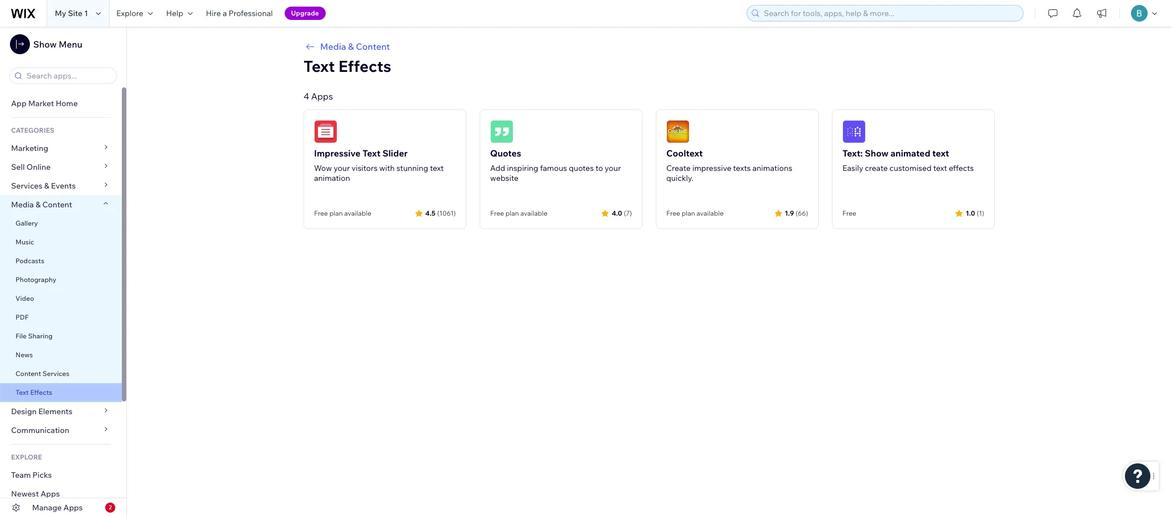 Task type: locate. For each thing, give the bounding box(es) containing it.
sell
[[11, 162, 25, 172]]

media
[[320, 41, 346, 52], [11, 200, 34, 210]]

0 horizontal spatial plan
[[329, 209, 343, 218]]

free plan available
[[314, 209, 371, 218], [490, 209, 547, 218], [666, 209, 724, 218]]

a
[[223, 8, 227, 18]]

2 free plan available from the left
[[490, 209, 547, 218]]

0 horizontal spatial show
[[33, 39, 57, 50]]

available for impressive
[[696, 209, 724, 218]]

1 horizontal spatial media
[[320, 41, 346, 52]]

text:
[[842, 148, 863, 159]]

1 horizontal spatial plan
[[506, 209, 519, 218]]

1 horizontal spatial your
[[605, 163, 621, 173]]

music link
[[0, 233, 122, 252]]

free for add
[[490, 209, 504, 218]]

quickly.
[[666, 173, 693, 183]]

1 horizontal spatial available
[[520, 209, 547, 218]]

free plan available down animation
[[314, 209, 371, 218]]

1 vertical spatial media
[[11, 200, 34, 210]]

manage apps
[[32, 503, 83, 513]]

team
[[11, 471, 31, 481]]

app
[[11, 99, 26, 109]]

plan for text
[[329, 209, 343, 218]]

1 vertical spatial show
[[865, 148, 889, 159]]

free plan available for create
[[666, 209, 724, 218]]

photography link
[[0, 271, 122, 290]]

2 available from the left
[[520, 209, 547, 218]]

text: show animated text logo image
[[842, 120, 866, 143]]

1 your from the left
[[334, 163, 350, 173]]

site
[[68, 8, 82, 18]]

gallery
[[16, 219, 38, 228]]

free
[[314, 209, 328, 218], [490, 209, 504, 218], [666, 209, 680, 218], [842, 209, 856, 218]]

your
[[334, 163, 350, 173], [605, 163, 621, 173]]

1 horizontal spatial show
[[865, 148, 889, 159]]

1 vertical spatial text
[[363, 148, 380, 159]]

cooltext create impressive texts animations quickly.
[[666, 148, 792, 183]]

apps
[[311, 91, 333, 102], [41, 490, 60, 500], [63, 503, 83, 513]]

text effects up '4 apps'
[[304, 56, 391, 76]]

1 free plan available from the left
[[314, 209, 371, 218]]

video link
[[0, 290, 122, 309]]

0 horizontal spatial &
[[36, 200, 41, 210]]

3 available from the left
[[696, 209, 724, 218]]

animation
[[314, 173, 350, 183]]

0 horizontal spatial media & content
[[11, 200, 72, 210]]

text right stunning
[[430, 163, 444, 173]]

0 vertical spatial text
[[304, 56, 335, 76]]

free down easily at top right
[[842, 209, 856, 218]]

1 vertical spatial services
[[43, 370, 69, 378]]

free plan available down website
[[490, 209, 547, 218]]

&
[[348, 41, 354, 52], [44, 181, 49, 191], [36, 200, 41, 210]]

0 horizontal spatial text
[[16, 389, 29, 397]]

media down upgrade button
[[320, 41, 346, 52]]

1 horizontal spatial media & content link
[[304, 40, 995, 53]]

your inside quotes add inspiring famous quotes to your website
[[605, 163, 621, 173]]

to
[[596, 163, 603, 173]]

2 vertical spatial text
[[16, 389, 29, 397]]

1 free from the left
[[314, 209, 328, 218]]

effects
[[338, 56, 391, 76], [30, 389, 52, 397]]

your right to
[[605, 163, 621, 173]]

free down animation
[[314, 209, 328, 218]]

explore
[[116, 8, 143, 18]]

0 vertical spatial show
[[33, 39, 57, 50]]

available down inspiring
[[520, 209, 547, 218]]

design elements link
[[0, 403, 122, 422]]

show up create
[[865, 148, 889, 159]]

plan down website
[[506, 209, 519, 218]]

sharing
[[28, 332, 53, 341]]

show inside text: show animated text easily create customised text effects
[[865, 148, 889, 159]]

1 horizontal spatial effects
[[338, 56, 391, 76]]

2 horizontal spatial plan
[[682, 209, 695, 218]]

available for slider
[[344, 209, 371, 218]]

newest apps link
[[0, 485, 122, 504]]

my site 1
[[55, 8, 88, 18]]

photography
[[16, 276, 56, 284]]

1 vertical spatial text effects
[[16, 389, 52, 397]]

1 available from the left
[[344, 209, 371, 218]]

newest apps
[[11, 490, 60, 500]]

0 horizontal spatial media
[[11, 200, 34, 210]]

text
[[932, 148, 949, 159], [430, 163, 444, 173], [933, 163, 947, 173]]

available
[[344, 209, 371, 218], [520, 209, 547, 218], [696, 209, 724, 218]]

plan for add
[[506, 209, 519, 218]]

easily
[[842, 163, 863, 173]]

elements
[[38, 407, 72, 417]]

show menu button
[[10, 34, 82, 54]]

content services
[[16, 370, 69, 378]]

marketing
[[11, 143, 48, 153]]

slider
[[382, 148, 408, 159]]

text inside the 'sidebar' element
[[16, 389, 29, 397]]

1 vertical spatial media & content
[[11, 200, 72, 210]]

text up '4 apps'
[[304, 56, 335, 76]]

0 vertical spatial &
[[348, 41, 354, 52]]

video
[[16, 295, 34, 303]]

3 free plan available from the left
[[666, 209, 724, 218]]

free down quickly.
[[666, 209, 680, 218]]

media & content
[[320, 41, 390, 52], [11, 200, 72, 210]]

apps up manage
[[41, 490, 60, 500]]

2 horizontal spatial content
[[356, 41, 390, 52]]

impressive
[[692, 163, 731, 173]]

free plan available for add
[[490, 209, 547, 218]]

1 vertical spatial effects
[[30, 389, 52, 397]]

media up gallery on the top left of page
[[11, 200, 34, 210]]

0 horizontal spatial apps
[[41, 490, 60, 500]]

app market home link
[[0, 94, 122, 113]]

plan down quickly.
[[682, 209, 695, 218]]

apps right manage
[[63, 503, 83, 513]]

0 horizontal spatial content
[[16, 370, 41, 378]]

0 vertical spatial media & content link
[[304, 40, 995, 53]]

sell online link
[[0, 158, 122, 177]]

plan for create
[[682, 209, 695, 218]]

hire
[[206, 8, 221, 18]]

0 horizontal spatial media & content link
[[0, 196, 122, 214]]

text
[[304, 56, 335, 76], [363, 148, 380, 159], [16, 389, 29, 397]]

text effects up design elements
[[16, 389, 52, 397]]

2 your from the left
[[605, 163, 621, 173]]

1 horizontal spatial apps
[[63, 503, 83, 513]]

communication
[[11, 426, 71, 436]]

show left menu on the top left of page
[[33, 39, 57, 50]]

text: show animated text easily create customised text effects
[[842, 148, 974, 173]]

apps right 4
[[311, 91, 333, 102]]

available down impressive
[[696, 209, 724, 218]]

hire a professional link
[[199, 0, 279, 27]]

2 horizontal spatial text
[[363, 148, 380, 159]]

available down animation
[[344, 209, 371, 218]]

podcasts
[[16, 257, 44, 265]]

0 vertical spatial services
[[11, 181, 42, 191]]

free plan available down quickly.
[[666, 209, 724, 218]]

services down news link
[[43, 370, 69, 378]]

newest
[[11, 490, 39, 500]]

quotes add inspiring famous quotes to your website
[[490, 148, 621, 183]]

3 plan from the left
[[682, 209, 695, 218]]

0 horizontal spatial your
[[334, 163, 350, 173]]

effects inside text effects link
[[30, 389, 52, 397]]

2 horizontal spatial available
[[696, 209, 724, 218]]

0 horizontal spatial available
[[344, 209, 371, 218]]

2 horizontal spatial apps
[[311, 91, 333, 102]]

1 plan from the left
[[329, 209, 343, 218]]

services
[[11, 181, 42, 191], [43, 370, 69, 378]]

3 free from the left
[[666, 209, 680, 218]]

cooltext logo image
[[666, 120, 690, 143]]

4.0
[[612, 209, 622, 217]]

text up visitors
[[363, 148, 380, 159]]

your down impressive
[[334, 163, 350, 173]]

text up design
[[16, 389, 29, 397]]

services down sell online
[[11, 181, 42, 191]]

stunning
[[396, 163, 428, 173]]

upgrade button
[[284, 7, 326, 20]]

quotes
[[569, 163, 594, 173]]

(1)
[[977, 209, 984, 217]]

2
[[109, 505, 112, 512]]

4 apps
[[304, 91, 333, 102]]

0 horizontal spatial free plan available
[[314, 209, 371, 218]]

menu
[[59, 39, 82, 50]]

effects
[[949, 163, 974, 173]]

2 horizontal spatial &
[[348, 41, 354, 52]]

content services link
[[0, 365, 122, 384]]

sell online
[[11, 162, 51, 172]]

1 vertical spatial &
[[44, 181, 49, 191]]

2 vertical spatial &
[[36, 200, 41, 210]]

2 free from the left
[[490, 209, 504, 218]]

1 horizontal spatial media & content
[[320, 41, 390, 52]]

1 horizontal spatial free plan available
[[490, 209, 547, 218]]

0 horizontal spatial text effects
[[16, 389, 52, 397]]

4.0 (7)
[[612, 209, 632, 217]]

show
[[33, 39, 57, 50], [865, 148, 889, 159]]

1 vertical spatial apps
[[41, 490, 60, 500]]

1 horizontal spatial text effects
[[304, 56, 391, 76]]

website
[[490, 173, 518, 183]]

2 plan from the left
[[506, 209, 519, 218]]

impressive
[[314, 148, 361, 159]]

market
[[28, 99, 54, 109]]

1 horizontal spatial text
[[304, 56, 335, 76]]

plan down animation
[[329, 209, 343, 218]]

free down website
[[490, 209, 504, 218]]

1 vertical spatial media & content link
[[0, 196, 122, 214]]

2 vertical spatial apps
[[63, 503, 83, 513]]

text effects
[[304, 56, 391, 76], [16, 389, 52, 397]]

media inside the 'sidebar' element
[[11, 200, 34, 210]]

create
[[865, 163, 888, 173]]

4
[[304, 91, 309, 102]]

0 vertical spatial apps
[[311, 91, 333, 102]]

0 horizontal spatial effects
[[30, 389, 52, 397]]

free for create
[[666, 209, 680, 218]]

1 vertical spatial content
[[42, 200, 72, 210]]

2 horizontal spatial free plan available
[[666, 209, 724, 218]]



Task type: describe. For each thing, give the bounding box(es) containing it.
quotes
[[490, 148, 521, 159]]

wow
[[314, 163, 332, 173]]

professional
[[229, 8, 273, 18]]

(7)
[[624, 209, 632, 217]]

media & content inside the 'sidebar' element
[[11, 200, 72, 210]]

free plan available for text
[[314, 209, 371, 218]]

file
[[16, 332, 27, 341]]

team picks
[[11, 471, 52, 481]]

help button
[[159, 0, 199, 27]]

with
[[379, 163, 395, 173]]

add
[[490, 163, 505, 173]]

explore
[[11, 454, 42, 462]]

texts
[[733, 163, 751, 173]]

Search for tools, apps, help & more... field
[[760, 6, 1020, 21]]

pdf
[[16, 313, 29, 322]]

1.0
[[966, 209, 975, 217]]

upgrade
[[291, 9, 319, 17]]

text inside impressive text slider wow your visitors with stunning text animation
[[363, 148, 380, 159]]

picks
[[33, 471, 52, 481]]

events
[[51, 181, 76, 191]]

hire a professional
[[206, 8, 273, 18]]

customised
[[890, 163, 932, 173]]

your inside impressive text slider wow your visitors with stunning text animation
[[334, 163, 350, 173]]

text inside impressive text slider wow your visitors with stunning text animation
[[430, 163, 444, 173]]

inspiring
[[507, 163, 538, 173]]

4.5
[[425, 209, 435, 217]]

apps for 4 apps
[[311, 91, 333, 102]]

0 vertical spatial text effects
[[304, 56, 391, 76]]

file sharing
[[16, 332, 53, 341]]

apps for manage apps
[[63, 503, 83, 513]]

online
[[26, 162, 51, 172]]

help
[[166, 8, 183, 18]]

news
[[16, 351, 33, 359]]

1.9
[[785, 209, 794, 217]]

animations
[[752, 163, 792, 173]]

podcasts link
[[0, 252, 122, 271]]

text effects inside the 'sidebar' element
[[16, 389, 52, 397]]

my
[[55, 8, 66, 18]]

free for text
[[314, 209, 328, 218]]

sidebar element
[[0, 27, 127, 518]]

visitors
[[352, 163, 378, 173]]

1.9 (66)
[[785, 209, 808, 217]]

impressive text slider wow your visitors with stunning text animation
[[314, 148, 444, 183]]

music
[[16, 238, 34, 246]]

1 horizontal spatial &
[[44, 181, 49, 191]]

cooltext
[[666, 148, 703, 159]]

1
[[84, 8, 88, 18]]

animated
[[891, 148, 930, 159]]

design
[[11, 407, 37, 417]]

0 vertical spatial effects
[[338, 56, 391, 76]]

communication link
[[0, 422, 122, 440]]

impressive text slider logo image
[[314, 120, 337, 143]]

categories
[[11, 126, 54, 135]]

Search apps... field
[[23, 68, 113, 84]]

(66)
[[796, 209, 808, 217]]

available for inspiring
[[520, 209, 547, 218]]

services & events
[[11, 181, 76, 191]]

file sharing link
[[0, 327, 122, 346]]

show menu
[[33, 39, 82, 50]]

1 horizontal spatial content
[[42, 200, 72, 210]]

gallery link
[[0, 214, 122, 233]]

team picks link
[[0, 466, 122, 485]]

text up effects at the right of the page
[[932, 148, 949, 159]]

design elements
[[11, 407, 72, 417]]

1.0 (1)
[[966, 209, 984, 217]]

home
[[56, 99, 78, 109]]

0 vertical spatial media & content
[[320, 41, 390, 52]]

famous
[[540, 163, 567, 173]]

4 free from the left
[[842, 209, 856, 218]]

create
[[666, 163, 691, 173]]

app market home
[[11, 99, 78, 109]]

apps for newest apps
[[41, 490, 60, 500]]

marketing link
[[0, 139, 122, 158]]

show inside button
[[33, 39, 57, 50]]

2 vertical spatial content
[[16, 370, 41, 378]]

quotes logo image
[[490, 120, 513, 143]]

0 vertical spatial media
[[320, 41, 346, 52]]

manage
[[32, 503, 62, 513]]

0 vertical spatial content
[[356, 41, 390, 52]]

text left effects at the right of the page
[[933, 163, 947, 173]]

news link
[[0, 346, 122, 365]]

pdf link
[[0, 309, 122, 327]]



Task type: vqa. For each thing, say whether or not it's contained in the screenshot.
the right Media & Content
yes



